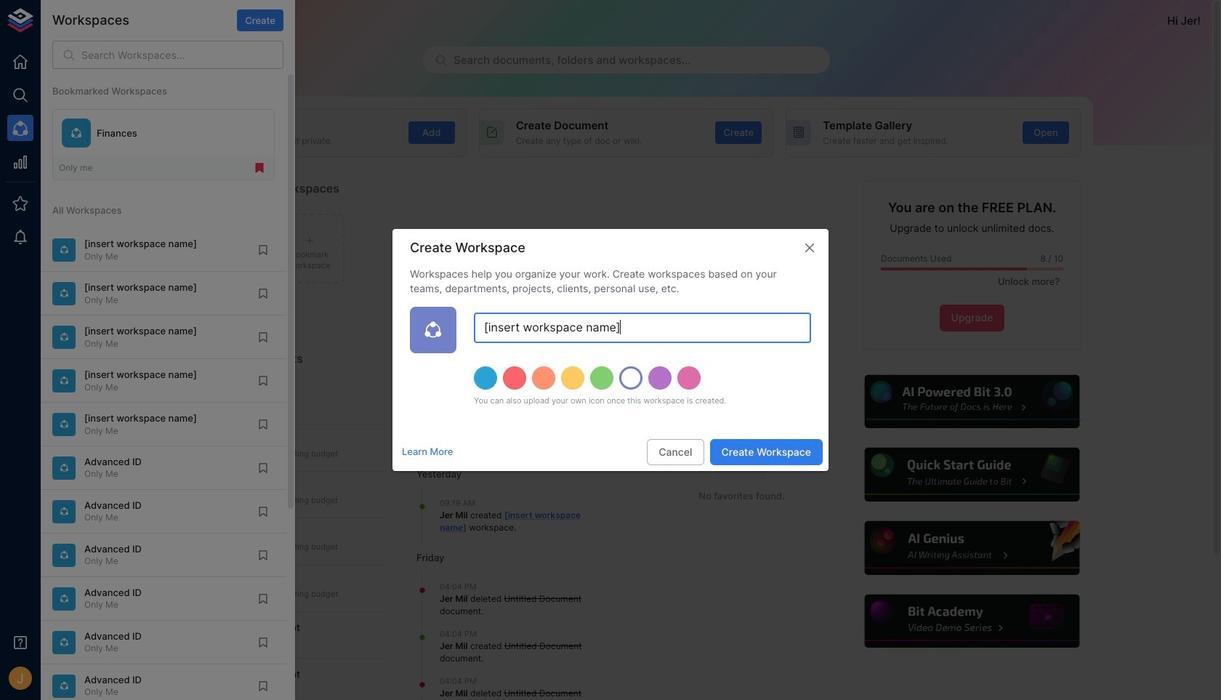 Task type: describe. For each thing, give the bounding box(es) containing it.
1 bookmark image from the top
[[257, 243, 270, 257]]

4 bookmark image from the top
[[257, 374, 270, 387]]

1 bookmark image from the top
[[257, 505, 270, 518]]

3 bookmark image from the top
[[257, 592, 270, 605]]

3 bookmark image from the top
[[257, 331, 270, 344]]

4 help image from the top
[[863, 593, 1082, 650]]

2 bookmark image from the top
[[257, 549, 270, 562]]

4 bookmark image from the top
[[257, 636, 270, 649]]

1 help image from the top
[[863, 373, 1082, 430]]

2 bookmark image from the top
[[257, 287, 270, 300]]

7 bookmark image from the top
[[257, 680, 270, 693]]

2 help image from the top
[[863, 446, 1082, 504]]

Marketing Team, Project X, Personal, etc. text field
[[474, 313, 811, 343]]



Task type: locate. For each thing, give the bounding box(es) containing it.
5 bookmark image from the top
[[257, 418, 270, 431]]

dialog
[[393, 229, 829, 471]]

3 help image from the top
[[863, 519, 1082, 577]]

Search Workspaces... text field
[[81, 41, 284, 69]]

remove bookmark image
[[253, 162, 266, 175]]

6 bookmark image from the top
[[257, 462, 270, 475]]

bookmark image
[[257, 505, 270, 518], [257, 549, 270, 562], [257, 592, 270, 605], [257, 636, 270, 649]]

help image
[[863, 373, 1082, 430], [863, 446, 1082, 504], [863, 519, 1082, 577], [863, 593, 1082, 650]]

bookmark image
[[257, 243, 270, 257], [257, 287, 270, 300], [257, 331, 270, 344], [257, 374, 270, 387], [257, 418, 270, 431], [257, 462, 270, 475], [257, 680, 270, 693]]



Task type: vqa. For each thing, say whether or not it's contained in the screenshot.
Workspace Name text box
no



